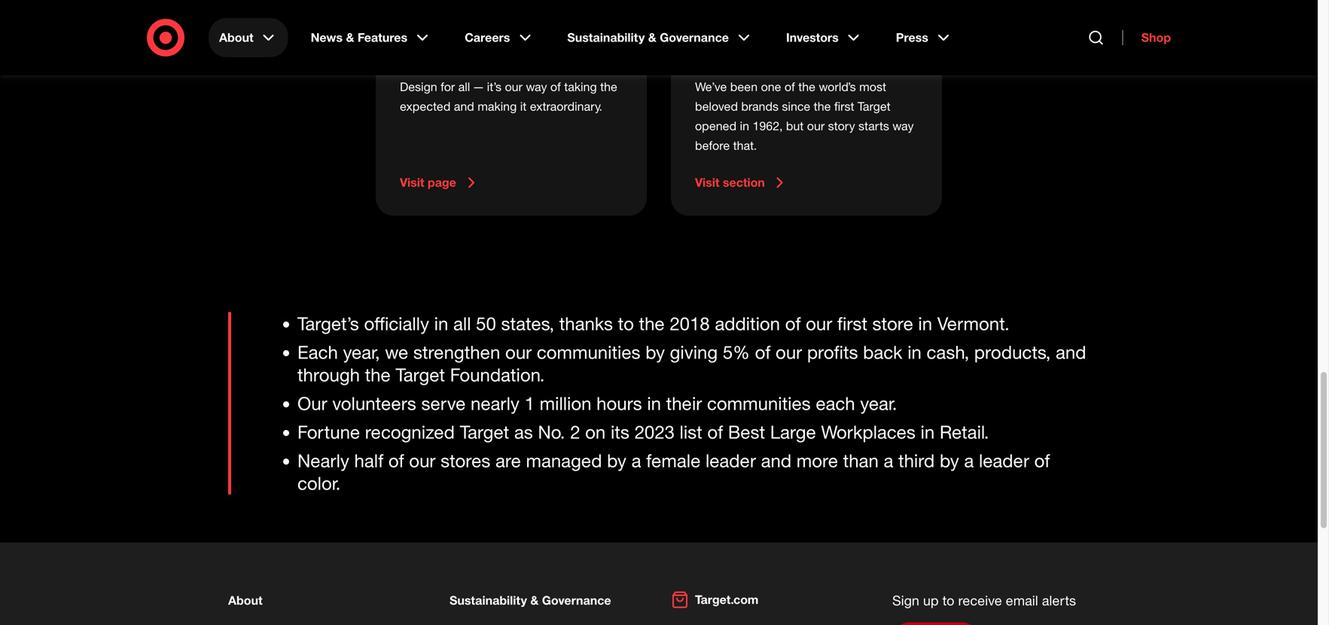 Task type: vqa. For each thing, say whether or not it's contained in the screenshot.
1980 link
no



Task type: describe. For each thing, give the bounding box(es) containing it.
up
[[924, 593, 939, 609]]

thanks
[[560, 313, 613, 335]]

early
[[481, 393, 520, 414]]

target's officially in all 50 states, thanks to the 2018 addition of our first store in vermont.
[[298, 313, 1010, 335]]

1 vertical spatial sustainability
[[450, 593, 527, 608]]

1 horizontal spatial to
[[943, 593, 955, 609]]

1 vertical spatial sustainability & governance link
[[450, 593, 612, 608]]

news & features
[[311, 30, 408, 45]]

year.
[[861, 393, 898, 414]]

press
[[896, 30, 929, 45]]

store
[[873, 313, 914, 335]]

page
[[428, 175, 456, 190]]

large
[[771, 421, 816, 443]]

email
[[1006, 593, 1039, 609]]

& for news & features link at the left of page
[[346, 30, 354, 45]]

female
[[647, 450, 701, 472]]

are
[[496, 450, 521, 472]]

through
[[298, 364, 360, 386]]

giving
[[670, 341, 718, 363]]

about link for news & features link at the left of page
[[209, 18, 288, 57]]

workplaces
[[822, 421, 916, 443]]

fortune recognized target as no. 2 on its 2023 list of best large workplaces in retail. nearly half of our stores are managed by a female leader and more than a third by a leader of color.
[[298, 421, 1051, 494]]

—
[[474, 79, 484, 94]]

1 vertical spatial all
[[454, 313, 471, 335]]

vermont.
[[938, 313, 1010, 335]]

ur
[[311, 393, 327, 414]]

foundation
[[450, 364, 540, 386]]

0 horizontal spatial by
[[607, 450, 627, 472]]

news
[[311, 30, 343, 45]]

each
[[298, 341, 338, 363]]

we've been one of the world's most beloved brands since the first target opened in 1962, but our story starts way before that.
[[695, 79, 914, 153]]

the left '2018'
[[639, 313, 665, 335]]

back
[[864, 341, 903, 363]]

about for target.com link at the right bottom of the page
[[228, 593, 263, 608]]

list
[[680, 421, 703, 443]]

visit for visit page
[[400, 175, 425, 190]]

n
[[471, 393, 481, 414]]

color.
[[298, 472, 341, 494]]

and inside cash, products, and through the target foundation
[[1056, 341, 1087, 363]]

third
[[899, 450, 935, 472]]

& for the top sustainability & governance link
[[648, 30, 657, 45]]

o
[[298, 393, 311, 414]]

stores
[[441, 450, 491, 472]]

fortune
[[298, 421, 360, 443]]

first inside we've been one of the world's most beloved brands since the first target opened in 1962, but our story starts way before that.
[[835, 99, 855, 114]]

e
[[456, 393, 466, 414]]

visit page
[[400, 175, 456, 190]]

target's
[[298, 313, 359, 335]]

nearly
[[298, 450, 350, 472]]

our inside design for all — it's our way of taking the expected and making it extraordinary.
[[505, 79, 523, 94]]

of inside design for all — it's our way of taking the expected and making it extraordinary.
[[551, 79, 561, 94]]

products,
[[975, 341, 1051, 363]]

investors
[[787, 30, 839, 45]]

governance for the top sustainability & governance link
[[660, 30, 729, 45]]

recognized
[[365, 421, 455, 443]]

1 vertical spatial first
[[838, 313, 868, 335]]

year,
[[343, 341, 380, 363]]

managed
[[526, 450, 602, 472]]

target.com
[[695, 593, 759, 607]]

news & features link
[[300, 18, 442, 57]]

0 horizontal spatial communities
[[537, 341, 641, 363]]

0 vertical spatial sustainability & governance link
[[557, 18, 764, 57]]

taking
[[564, 79, 597, 94]]

that.
[[734, 138, 757, 153]]

2
[[570, 421, 581, 443]]

their
[[667, 393, 702, 414]]

investors link
[[776, 18, 874, 57]]

it
[[520, 99, 527, 114]]

our up profits
[[806, 313, 833, 335]]

target inside cash, products, and through the target foundation
[[396, 364, 445, 386]]

in right s on the left bottom
[[647, 393, 662, 414]]

the down the world's
[[814, 99, 831, 114]]

and inside fortune recognized target as no. 2 on its 2023 list of best large workplaces in retail. nearly half of our stores are managed by a female leader and more than a third by a leader of color.
[[761, 450, 792, 472]]

design for all — it's our way of taking the expected and making it extraordinary.
[[400, 79, 618, 114]]

visit page link
[[400, 174, 623, 192]]

governance for bottommost sustainability & governance link
[[542, 593, 612, 608]]

opened
[[695, 119, 737, 133]]

since
[[782, 99, 811, 114]]

our left profits
[[776, 341, 803, 363]]

section
[[723, 175, 765, 190]]

press link
[[886, 18, 964, 57]]

1 horizontal spatial by
[[646, 341, 665, 363]]

starts
[[859, 119, 890, 133]]

shop link
[[1123, 30, 1172, 45]]

and inside design for all — it's our way of taking the expected and making it extraordinary.
[[454, 99, 475, 114]]

1 a from the left
[[632, 450, 642, 472]]

most
[[860, 79, 887, 94]]

in inside we've been one of the world's most beloved brands since the first target opened in 1962, but our story starts way before that.
[[740, 119, 750, 133]]

before
[[695, 138, 730, 153]]

each year, we strengthen our communities by giving 5% of our profits back in
[[298, 341, 922, 363]]



Task type: locate. For each thing, give the bounding box(es) containing it.
communities
[[537, 341, 641, 363], [707, 393, 811, 414]]

1 horizontal spatial way
[[893, 119, 914, 133]]

1 vertical spatial governance
[[542, 593, 612, 608]]

in up third at the bottom right of page
[[921, 421, 935, 443]]

our down states,
[[506, 341, 532, 363]]

receive
[[959, 593, 1003, 609]]

2 vertical spatial and
[[761, 450, 792, 472]]

careers
[[465, 30, 510, 45]]

1 horizontal spatial leader
[[979, 450, 1030, 472]]

in inside fortune recognized target as no. 2 on its 2023 list of best large workplaces in retail. nearly half of our stores are managed by a female leader and more than a third by a leader of color.
[[921, 421, 935, 443]]

0 horizontal spatial and
[[454, 99, 475, 114]]

about link for target.com link at the right bottom of the page
[[228, 593, 263, 608]]

we
[[385, 341, 408, 363]]

the
[[601, 79, 618, 94], [799, 79, 816, 94], [814, 99, 831, 114], [639, 313, 665, 335], [365, 364, 391, 386]]

the right taking
[[601, 79, 618, 94]]

2 horizontal spatial target
[[858, 99, 891, 114]]

first
[[835, 99, 855, 114], [838, 313, 868, 335]]

0 vertical spatial to
[[618, 313, 634, 335]]

0 vertical spatial first
[[835, 99, 855, 114]]

0 horizontal spatial a
[[632, 450, 642, 472]]

1 vertical spatial target
[[396, 364, 445, 386]]

cash, products, and through the target foundation
[[298, 341, 1087, 386]]

all left 50 on the left of the page
[[454, 313, 471, 335]]

by down retail.
[[940, 450, 960, 472]]

way inside we've been one of the world's most beloved brands since the first target opened in 1962, but our story starts way before that.
[[893, 119, 914, 133]]

expected
[[400, 99, 451, 114]]

visit left page
[[400, 175, 425, 190]]

3 a from the left
[[965, 450, 974, 472]]

best
[[728, 421, 766, 443]]

sustainability
[[568, 30, 645, 45], [450, 593, 527, 608]]

s
[[633, 393, 642, 414]]

1 million hour s in their communities each year.
[[525, 393, 898, 414]]

of
[[551, 79, 561, 94], [785, 79, 795, 94], [786, 313, 801, 335], [755, 341, 771, 363], [708, 421, 723, 443], [389, 450, 404, 472], [1035, 450, 1051, 472]]

design
[[400, 79, 438, 94]]

1 leader from the left
[[706, 450, 756, 472]]

by down the "its"
[[607, 450, 627, 472]]

1 horizontal spatial &
[[531, 593, 539, 608]]

visit
[[400, 175, 425, 190], [695, 175, 720, 190]]

by
[[646, 341, 665, 363], [607, 450, 627, 472], [940, 450, 960, 472]]

careers link
[[454, 18, 545, 57]]

0 horizontal spatial to
[[618, 313, 634, 335]]

1 vertical spatial sustainability & governance
[[450, 593, 612, 608]]

strengthen
[[413, 341, 501, 363]]

1
[[525, 393, 535, 414]]

our down recognized
[[409, 450, 436, 472]]

profits
[[808, 341, 859, 363]]

one
[[761, 79, 782, 94]]

way
[[526, 79, 547, 94], [893, 119, 914, 133]]

our right it's
[[505, 79, 523, 94]]

target inside we've been one of the world's most beloved brands since the first target opened in 1962, but our story starts way before that.
[[858, 99, 891, 114]]

cash,
[[927, 341, 970, 363]]

2 leader from the left
[[979, 450, 1030, 472]]

0 horizontal spatial &
[[346, 30, 354, 45]]

making
[[478, 99, 517, 114]]

communities down thanks
[[537, 341, 641, 363]]

serv
[[422, 393, 456, 414]]

1 horizontal spatial and
[[761, 450, 792, 472]]

1 horizontal spatial visit
[[695, 175, 720, 190]]

of inside we've been one of the world's most beloved brands since the first target opened in 1962, but our story starts way before that.
[[785, 79, 795, 94]]

visit left section
[[695, 175, 720, 190]]

addition
[[715, 313, 781, 335]]

1 vertical spatial about
[[228, 593, 263, 608]]

a right than
[[884, 450, 894, 472]]

as
[[514, 421, 533, 443]]

and right products,
[[1056, 341, 1087, 363]]

1 horizontal spatial target
[[460, 421, 509, 443]]

50
[[476, 313, 496, 335]]

0 vertical spatial about
[[219, 30, 254, 45]]

features
[[358, 30, 408, 45]]

world's
[[819, 79, 856, 94]]

target
[[858, 99, 891, 114], [396, 364, 445, 386], [460, 421, 509, 443]]

been
[[731, 79, 758, 94]]

2 horizontal spatial &
[[648, 30, 657, 45]]

0 horizontal spatial governance
[[542, 593, 612, 608]]

2 horizontal spatial a
[[965, 450, 974, 472]]

shop
[[1142, 30, 1172, 45]]

& for bottommost sustainability & governance link
[[531, 593, 539, 608]]

states,
[[501, 313, 555, 335]]

in up the that.
[[740, 119, 750, 133]]

sustainability & governance for bottommost sustainability & governance link
[[450, 593, 612, 608]]

0 vertical spatial sustainability
[[568, 30, 645, 45]]

half
[[355, 450, 384, 472]]

1 vertical spatial communities
[[707, 393, 811, 414]]

officially
[[364, 313, 429, 335]]

our inside fortune recognized target as no. 2 on its 2023 list of best large workplaces in retail. nearly half of our stores are managed by a female leader and more than a third by a leader of color.
[[409, 450, 436, 472]]

we've
[[695, 79, 727, 94]]

brands
[[742, 99, 779, 114]]

.
[[540, 364, 545, 386]]

to
[[618, 313, 634, 335], [943, 593, 955, 609]]

0 horizontal spatial target
[[396, 364, 445, 386]]

and down "large"
[[761, 450, 792, 472]]

1 horizontal spatial communities
[[707, 393, 811, 414]]

visit section link
[[695, 174, 918, 192]]

target down n
[[460, 421, 509, 443]]

5%
[[723, 341, 750, 363]]

target.com link
[[671, 591, 759, 609]]

visit for visit section
[[695, 175, 720, 190]]

leader down best
[[706, 450, 756, 472]]

0 horizontal spatial way
[[526, 79, 547, 94]]

the down year, on the left bottom of the page
[[365, 364, 391, 386]]

0 vertical spatial way
[[526, 79, 547, 94]]

0 vertical spatial and
[[454, 99, 475, 114]]

story
[[829, 119, 856, 133]]

0 vertical spatial about link
[[209, 18, 288, 57]]

all
[[459, 79, 470, 94], [454, 313, 471, 335]]

o ur volunteers serv e n early
[[298, 393, 520, 414]]

the inside cash, products, and through the target foundation
[[365, 364, 391, 386]]

way up it
[[526, 79, 547, 94]]

way inside design for all — it's our way of taking the expected and making it extraordinary.
[[526, 79, 547, 94]]

a down retail.
[[965, 450, 974, 472]]

on
[[586, 421, 606, 443]]

all left —
[[459, 79, 470, 94]]

visit section
[[695, 175, 765, 190]]

in right 'back' at bottom right
[[908, 341, 922, 363]]

to up each year, we strengthen our communities by giving 5% of our profits back in on the bottom of page
[[618, 313, 634, 335]]

0 vertical spatial governance
[[660, 30, 729, 45]]

first up profits
[[838, 313, 868, 335]]

the up since
[[799, 79, 816, 94]]

our inside we've been one of the world's most beloved brands since the first target opened in 1962, but our story starts way before that.
[[808, 119, 825, 133]]

in right store
[[919, 313, 933, 335]]

alerts
[[1043, 593, 1077, 609]]

target inside fortune recognized target as no. 2 on its 2023 list of best large workplaces in retail. nearly half of our stores are managed by a female leader and more than a third by a leader of color.
[[460, 421, 509, 443]]

for
[[441, 79, 455, 94]]

first up story on the right of page
[[835, 99, 855, 114]]

1 vertical spatial about link
[[228, 593, 263, 608]]

2 vertical spatial target
[[460, 421, 509, 443]]

0 vertical spatial sustainability & governance
[[568, 30, 729, 45]]

its
[[611, 421, 630, 443]]

target up o ur volunteers serv e n early
[[396, 364, 445, 386]]

sustainability & governance link
[[557, 18, 764, 57], [450, 593, 612, 608]]

retail.
[[940, 421, 990, 443]]

leader down retail.
[[979, 450, 1030, 472]]

by down target's officially in all 50 states, thanks to the 2018 addition of our first store in vermont.
[[646, 341, 665, 363]]

2 a from the left
[[884, 450, 894, 472]]

about for news & features link at the left of page
[[219, 30, 254, 45]]

0 horizontal spatial visit
[[400, 175, 425, 190]]

2 visit from the left
[[695, 175, 720, 190]]

volunteers
[[332, 393, 417, 414]]

1 horizontal spatial governance
[[660, 30, 729, 45]]

target up starts at top right
[[858, 99, 891, 114]]

extraordinary.
[[530, 99, 603, 114]]

in up strengthen
[[434, 313, 449, 335]]

no.
[[538, 421, 565, 443]]

a down 2023
[[632, 450, 642, 472]]

the inside design for all — it's our way of taking the expected and making it extraordinary.
[[601, 79, 618, 94]]

1 horizontal spatial a
[[884, 450, 894, 472]]

0 vertical spatial target
[[858, 99, 891, 114]]

more
[[797, 450, 839, 472]]

to right up
[[943, 593, 955, 609]]

2023
[[635, 421, 675, 443]]

1962,
[[753, 119, 783, 133]]

our right but on the right of page
[[808, 119, 825, 133]]

it's
[[487, 79, 502, 94]]

0 vertical spatial all
[[459, 79, 470, 94]]

sign up to receive email alerts
[[893, 593, 1077, 609]]

communities up best
[[707, 393, 811, 414]]

all inside design for all — it's our way of taking the expected and making it extraordinary.
[[459, 79, 470, 94]]

1 horizontal spatial sustainability
[[568, 30, 645, 45]]

leader
[[706, 450, 756, 472], [979, 450, 1030, 472]]

0 vertical spatial communities
[[537, 341, 641, 363]]

way right starts at top right
[[893, 119, 914, 133]]

sign
[[893, 593, 920, 609]]

2 horizontal spatial and
[[1056, 341, 1087, 363]]

in
[[740, 119, 750, 133], [434, 313, 449, 335], [919, 313, 933, 335], [908, 341, 922, 363], [647, 393, 662, 414], [921, 421, 935, 443]]

0 horizontal spatial sustainability
[[450, 593, 527, 608]]

sustainability & governance for the top sustainability & governance link
[[568, 30, 729, 45]]

and down —
[[454, 99, 475, 114]]

each
[[816, 393, 856, 414]]

1 vertical spatial to
[[943, 593, 955, 609]]

governance
[[660, 30, 729, 45], [542, 593, 612, 608]]

2 horizontal spatial by
[[940, 450, 960, 472]]

but
[[787, 119, 804, 133]]

1 vertical spatial and
[[1056, 341, 1087, 363]]

beloved
[[695, 99, 738, 114]]

2018
[[670, 313, 710, 335]]

1 vertical spatial way
[[893, 119, 914, 133]]

1 visit from the left
[[400, 175, 425, 190]]

0 horizontal spatial leader
[[706, 450, 756, 472]]



